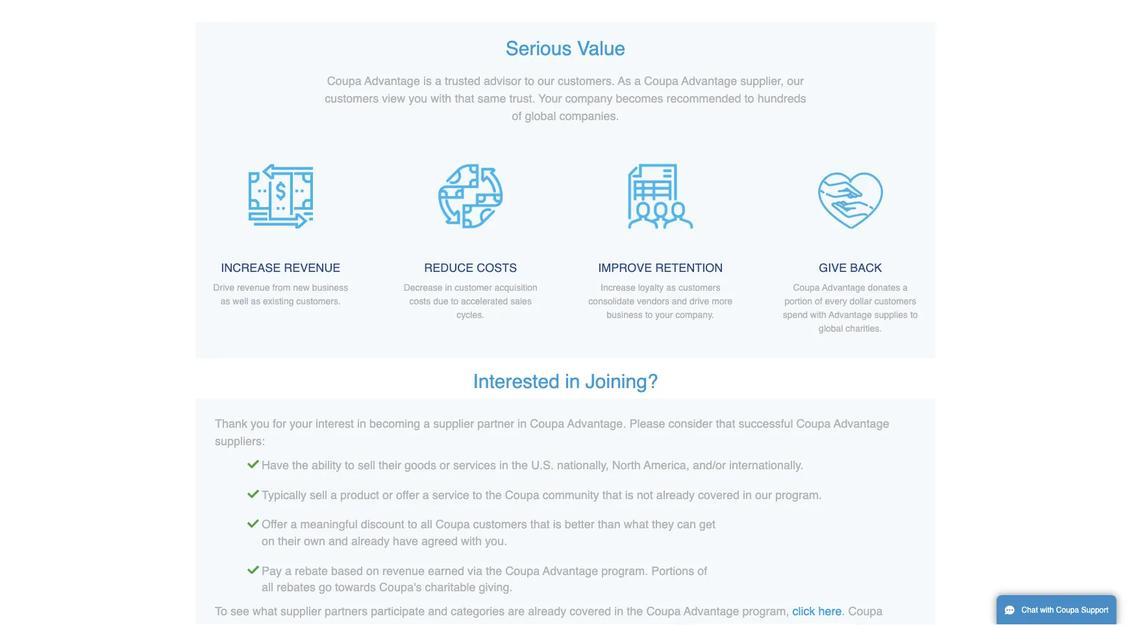 Task type: vqa. For each thing, say whether or not it's contained in the screenshot.
ASN Link
no



Task type: describe. For each thing, give the bounding box(es) containing it.
all inside pay a rebate based on revenue earned via the coupa advantage program. portions of all rebates go towards coupa's charitable giving.
[[262, 581, 273, 594]]

trust.
[[509, 92, 535, 105]]

pay
[[262, 564, 282, 578]]

click here link
[[793, 604, 842, 618]]

per
[[462, 622, 479, 625]]

2 horizontal spatial our
[[787, 74, 804, 88]]

new
[[293, 282, 310, 293]]

0 vertical spatial covered
[[698, 488, 740, 502]]

1 vertical spatial supplier
[[281, 604, 321, 618]]

sales
[[511, 296, 532, 306]]

coupa advantage is a trusted advisor to our customers. as a coupa advantage supplier, our customers view you with that same trust. your company becomes recommended to hundreds of global companies.
[[325, 74, 806, 123]]

north
[[612, 459, 641, 472]]

agreed
[[421, 535, 458, 548]]

0 horizontal spatial to
[[215, 604, 227, 618]]

coupa inside coupa advantage donates a portion of every dollar customers spend with advantage supplies to global charities.
[[793, 283, 820, 293]]

interest
[[316, 417, 354, 431]]

customers inside the offer a meaningful discount to all coupa customers that is better than what they can get on their own and already have agreed with you.
[[473, 518, 527, 531]]

chat with coupa support
[[1022, 606, 1109, 615]]

1 vertical spatial covered
[[570, 604, 611, 618]]

revenue inside pay a rebate based on revenue earned via the coupa advantage program. portions of all rebates go towards coupa's charitable giving.
[[382, 564, 425, 578]]

successful
[[739, 417, 793, 431]]

.
[[842, 604, 845, 618]]

company.
[[676, 310, 714, 320]]

pay a rebate based on revenue earned via the coupa advantage program. portions of all rebates go towards coupa's charitable giving.
[[262, 564, 707, 594]]

supplier inside thank you for your interest in becoming a supplier partner in coupa advantage. please consider that successful coupa advantage suppliers:
[[433, 417, 474, 431]]

well
[[233, 296, 248, 306]]

nationally,
[[557, 459, 609, 472]]

acquisition
[[495, 282, 538, 293]]

serious
[[506, 37, 572, 60]]

goods
[[405, 459, 436, 472]]

of inside coupa advantage donates a portion of every dollar customers spend with advantage supplies to global charities.
[[815, 296, 822, 307]]

give
[[819, 261, 847, 275]]

1 horizontal spatial or
[[440, 459, 450, 472]]

decrease in customer acquisition costs due to accelerated sales cycles.
[[404, 282, 538, 320]]

a inside pay a rebate based on revenue earned via the coupa advantage program. portions of all rebates go towards coupa's charitable giving.
[[285, 564, 291, 578]]

with inside the offer a meaningful discount to all coupa customers that is better than what they can get on their own and already have agreed with you.
[[461, 535, 482, 548]]

0 horizontal spatial our
[[538, 74, 555, 88]]

one
[[396, 622, 415, 625]]

back
[[850, 261, 882, 275]]

more inside . coupa advantage typically promotes only one supplier per spend category. to learn more about coupa advantage,
[[613, 622, 639, 625]]

america,
[[644, 459, 690, 472]]

have
[[262, 459, 289, 472]]

donates
[[868, 283, 900, 293]]

support
[[1081, 606, 1109, 615]]

serious value
[[506, 37, 625, 60]]

of inside pay a rebate based on revenue earned via the coupa advantage program. portions of all rebates go towards coupa's charitable giving.
[[698, 564, 707, 578]]

due
[[433, 296, 448, 306]]

spend for category.
[[483, 622, 514, 625]]

the up about
[[627, 604, 643, 618]]

that inside coupa advantage is a trusted advisor to our customers. as a coupa advantage supplier, our customers view you with that same trust. your company becomes recommended to hundreds of global companies.
[[455, 92, 474, 105]]

partners
[[325, 604, 368, 618]]

via
[[468, 564, 483, 578]]

that inside the offer a meaningful discount to all coupa customers that is better than what they can get on their own and already have agreed with you.
[[530, 518, 550, 531]]

1 vertical spatial is
[[625, 488, 634, 502]]

same
[[478, 92, 506, 105]]

becoming
[[370, 417, 420, 431]]

with inside coupa advantage donates a portion of every dollar customers spend with advantage supplies to global charities.
[[810, 310, 826, 320]]

customers inside increase loyalty as customers consolidate vendors and drive more business to your company.
[[678, 282, 720, 293]]

please
[[629, 417, 665, 431]]

1 horizontal spatial sell
[[358, 459, 375, 472]]

chat
[[1022, 606, 1038, 615]]

charities.
[[846, 323, 882, 334]]

2 horizontal spatial already
[[656, 488, 695, 502]]

participate
[[371, 604, 425, 618]]

services
[[453, 459, 496, 472]]

can
[[677, 518, 696, 531]]

to inside . coupa advantage typically promotes only one supplier per spend category. to learn more about coupa advantage,
[[568, 622, 580, 625]]

categories
[[451, 604, 505, 618]]

loyalty
[[638, 282, 664, 293]]

partner
[[477, 417, 514, 431]]

chat with coupa support button
[[997, 595, 1116, 625]]

rebate
[[295, 564, 328, 578]]

to right ability
[[345, 459, 355, 472]]

improve
[[598, 261, 652, 274]]

give back
[[819, 261, 882, 275]]

dollar
[[850, 296, 872, 307]]

more inside increase loyalty as customers consolidate vendors and drive more business to your company.
[[712, 296, 733, 306]]

go
[[319, 581, 332, 594]]

and for customers
[[672, 296, 687, 306]]

1 horizontal spatial already
[[528, 604, 566, 618]]

vendors
[[637, 296, 669, 306]]

global inside coupa advantage donates a portion of every dollar customers spend with advantage supplies to global charities.
[[819, 323, 843, 334]]

advantage.
[[567, 417, 626, 431]]

customer
[[455, 282, 492, 293]]

is inside the offer a meaningful discount to all coupa customers that is better than what they can get on their own and already have agreed with you.
[[553, 518, 562, 531]]

decrease
[[404, 282, 443, 293]]

consolidate
[[589, 296, 635, 306]]

to inside coupa advantage donates a portion of every dollar customers spend with advantage supplies to global charities.
[[910, 310, 918, 320]]

advantage inside thank you for your interest in becoming a supplier partner in coupa advantage. please consider that successful coupa advantage suppliers:
[[834, 417, 889, 431]]

reduce
[[424, 261, 474, 274]]

coupa inside the offer a meaningful discount to all coupa customers that is better than what they can get on their own and already have agreed with you.
[[436, 518, 470, 531]]

customers. inside coupa advantage is a trusted advisor to our customers. as a coupa advantage supplier, our customers view you with that same trust. your company becomes recommended to hundreds of global companies.
[[558, 74, 615, 88]]

as
[[618, 74, 631, 88]]

interested
[[473, 371, 560, 393]]

to right service
[[473, 488, 482, 502]]

costs
[[409, 296, 431, 306]]

offer
[[396, 488, 419, 502]]

the inside pay a rebate based on revenue earned via the coupa advantage program. portions of all rebates go towards coupa's charitable giving.
[[486, 564, 502, 578]]

they
[[652, 518, 674, 531]]

have
[[393, 535, 418, 548]]

as inside increase loyalty as customers consolidate vendors and drive more business to your company.
[[666, 282, 676, 293]]

select image for offer
[[247, 516, 259, 528]]

typically
[[262, 488, 306, 502]]

here
[[818, 604, 842, 618]]

global inside coupa advantage is a trusted advisor to our customers. as a coupa advantage supplier, our customers view you with that same trust. your company becomes recommended to hundreds of global companies.
[[525, 110, 556, 123]]

to inside the decrease in customer acquisition costs due to accelerated sales cycles.
[[451, 296, 458, 306]]

consider
[[668, 417, 713, 431]]

joining?
[[586, 371, 658, 393]]

customers inside coupa advantage is a trusted advisor to our customers. as a coupa advantage supplier, our customers view you with that same trust. your company becomes recommended to hundreds of global companies.
[[325, 92, 379, 105]]

becomes
[[616, 92, 663, 105]]

business inside "drive revenue from new business as well as existing customers."
[[312, 282, 348, 293]]

are
[[508, 604, 525, 618]]

drive
[[213, 282, 234, 293]]

click
[[793, 604, 815, 618]]

their inside the offer a meaningful discount to all coupa customers that is better than what they can get on their own and already have agreed with you.
[[278, 535, 301, 548]]

1 horizontal spatial our
[[755, 488, 772, 502]]



Task type: locate. For each thing, give the bounding box(es) containing it.
1 horizontal spatial business
[[607, 310, 643, 320]]

improve retention
[[598, 261, 723, 274]]

supplier,
[[740, 74, 784, 88]]

2 horizontal spatial is
[[625, 488, 634, 502]]

1 horizontal spatial what
[[624, 518, 649, 531]]

1 select image from the top
[[247, 457, 259, 469]]

increase
[[221, 261, 281, 274]]

business inside increase loyalty as customers consolidate vendors and drive more business to your company.
[[607, 310, 643, 320]]

1 horizontal spatial to
[[568, 622, 580, 625]]

spend for with
[[783, 310, 808, 320]]

your down vendors
[[655, 310, 673, 320]]

company
[[565, 92, 613, 105]]

discount
[[361, 518, 404, 531]]

0 horizontal spatial spend
[[483, 622, 514, 625]]

2 horizontal spatial as
[[666, 282, 676, 293]]

1 vertical spatial what
[[253, 604, 277, 618]]

is left trusted
[[423, 74, 432, 88]]

what
[[624, 518, 649, 531], [253, 604, 277, 618]]

sell down ability
[[310, 488, 327, 502]]

portion
[[785, 296, 812, 307]]

and left drive
[[672, 296, 687, 306]]

0 vertical spatial to
[[215, 604, 227, 618]]

in inside the decrease in customer acquisition costs due to accelerated sales cycles.
[[445, 282, 452, 293]]

0 horizontal spatial business
[[312, 282, 348, 293]]

you.
[[485, 535, 507, 548]]

on up towards
[[366, 564, 379, 578]]

and
[[672, 296, 687, 306], [329, 535, 348, 548], [428, 604, 448, 618]]

more
[[712, 296, 733, 306], [613, 622, 639, 625]]

is left not
[[625, 488, 634, 502]]

rebates
[[277, 581, 316, 594]]

advantage,
[[713, 622, 771, 625]]

suppliers:
[[215, 435, 265, 448]]

1 vertical spatial revenue
[[382, 564, 425, 578]]

hundreds
[[758, 92, 806, 105]]

0 horizontal spatial covered
[[570, 604, 611, 618]]

supplier inside . coupa advantage typically promotes only one supplier per spend category. to learn more about coupa advantage,
[[418, 622, 459, 625]]

to down vendors
[[645, 310, 653, 320]]

offer a meaningful discount to all coupa customers that is better than what they can get on their own and already have agreed with you.
[[262, 518, 716, 548]]

2 vertical spatial is
[[553, 518, 562, 531]]

revenue up coupa's at bottom
[[382, 564, 425, 578]]

reduce costs
[[424, 261, 517, 274]]

as down drive
[[221, 296, 230, 306]]

0 horizontal spatial more
[[613, 622, 639, 625]]

1 vertical spatial already
[[351, 535, 390, 548]]

supplier left partner
[[433, 417, 474, 431]]

with inside button
[[1040, 606, 1054, 615]]

coupa's
[[379, 581, 422, 594]]

1 vertical spatial spend
[[483, 622, 514, 625]]

about
[[643, 622, 672, 625]]

a inside coupa advantage donates a portion of every dollar customers spend with advantage supplies to global charities.
[[903, 283, 908, 293]]

giving.
[[479, 581, 513, 594]]

your right the for
[[290, 417, 312, 431]]

1 horizontal spatial more
[[712, 296, 733, 306]]

0 horizontal spatial you
[[251, 417, 270, 431]]

global down your on the top of page
[[525, 110, 556, 123]]

all down the pay
[[262, 581, 273, 594]]

0 vertical spatial business
[[312, 282, 348, 293]]

0 vertical spatial and
[[672, 296, 687, 306]]

1 horizontal spatial all
[[421, 518, 432, 531]]

on down offer
[[262, 535, 275, 548]]

coupa inside button
[[1056, 606, 1079, 615]]

the right have
[[292, 459, 308, 472]]

that inside thank you for your interest in becoming a supplier partner in coupa advantage. please consider that successful coupa advantage suppliers:
[[716, 417, 735, 431]]

0 vertical spatial global
[[525, 110, 556, 123]]

1 vertical spatial their
[[278, 535, 301, 548]]

1 horizontal spatial on
[[366, 564, 379, 578]]

2 vertical spatial select image
[[247, 516, 259, 528]]

with inside coupa advantage is a trusted advisor to our customers. as a coupa advantage supplier, our customers view you with that same trust. your company becomes recommended to hundreds of global companies.
[[431, 92, 452, 105]]

0 vertical spatial already
[[656, 488, 695, 502]]

1 vertical spatial all
[[262, 581, 273, 594]]

what left they on the bottom of the page
[[624, 518, 649, 531]]

view
[[382, 92, 405, 105]]

2 horizontal spatial of
[[815, 296, 822, 307]]

of right "portions"
[[698, 564, 707, 578]]

0 vertical spatial select image
[[247, 457, 259, 469]]

and down meaningful
[[329, 535, 348, 548]]

0 vertical spatial or
[[440, 459, 450, 472]]

1 vertical spatial and
[[329, 535, 348, 548]]

that right consider
[[716, 417, 735, 431]]

your inside increase loyalty as customers consolidate vendors and drive more business to your company.
[[655, 310, 673, 320]]

3 select image from the top
[[247, 516, 259, 528]]

0 horizontal spatial revenue
[[237, 282, 270, 293]]

is left better
[[553, 518, 562, 531]]

1 vertical spatial program.
[[601, 564, 648, 578]]

revenue
[[284, 261, 340, 274]]

0 horizontal spatial on
[[262, 535, 275, 548]]

customers up drive
[[678, 282, 720, 293]]

1 vertical spatial or
[[382, 488, 393, 502]]

service
[[432, 488, 469, 502]]

drive revenue from new business as well as existing customers.
[[213, 282, 348, 306]]

all up agreed at left bottom
[[421, 518, 432, 531]]

0 vertical spatial you
[[409, 92, 427, 105]]

what right see
[[253, 604, 277, 618]]

that up 'than'
[[602, 488, 622, 502]]

their down offer
[[278, 535, 301, 548]]

coupa advantage donates a portion of every dollar customers spend with advantage supplies to global charities.
[[783, 283, 918, 334]]

customers up supplies at the right of page
[[874, 296, 916, 307]]

with right 'chat'
[[1040, 606, 1054, 615]]

is inside coupa advantage is a trusted advisor to our customers. as a coupa advantage supplier, our customers view you with that same trust. your company becomes recommended to hundreds of global companies.
[[423, 74, 432, 88]]

advantage
[[364, 74, 420, 88], [682, 74, 737, 88], [822, 283, 865, 293], [829, 310, 872, 320], [834, 417, 889, 431], [543, 564, 598, 578], [684, 604, 739, 618], [215, 622, 271, 625]]

their left goods
[[379, 459, 401, 472]]

our
[[538, 74, 555, 88], [787, 74, 804, 88], [755, 488, 772, 502]]

customers. inside "drive revenue from new business as well as existing customers."
[[296, 296, 341, 306]]

with down trusted
[[431, 92, 452, 105]]

0 horizontal spatial is
[[423, 74, 432, 88]]

1 vertical spatial customers.
[[296, 296, 341, 306]]

or left offer
[[382, 488, 393, 502]]

program. left "portions"
[[601, 564, 648, 578]]

with
[[431, 92, 452, 105], [810, 310, 826, 320], [461, 535, 482, 548], [1040, 606, 1054, 615]]

already right not
[[656, 488, 695, 502]]

1 vertical spatial your
[[290, 417, 312, 431]]

you left the for
[[251, 417, 270, 431]]

you
[[409, 92, 427, 105], [251, 417, 270, 431]]

as right loyalty
[[666, 282, 676, 293]]

to inside increase loyalty as customers consolidate vendors and drive more business to your company.
[[645, 310, 653, 320]]

earned
[[428, 564, 464, 578]]

increase loyalty as customers consolidate vendors and drive more business to your company.
[[589, 282, 733, 320]]

spend down 'portion'
[[783, 310, 808, 320]]

portions
[[651, 564, 694, 578]]

revenue inside "drive revenue from new business as well as existing customers."
[[237, 282, 270, 293]]

to left see
[[215, 604, 227, 618]]

what inside the offer a meaningful discount to all coupa customers that is better than what they can get on their own and already have agreed with you.
[[624, 518, 649, 531]]

more right drive
[[712, 296, 733, 306]]

2 vertical spatial and
[[428, 604, 448, 618]]

customers. up company
[[558, 74, 615, 88]]

1 horizontal spatial customers.
[[558, 74, 615, 88]]

category.
[[518, 622, 565, 625]]

covered down and/or
[[698, 488, 740, 502]]

2 select image from the top
[[247, 487, 259, 498]]

recommended
[[667, 92, 741, 105]]

1 horizontal spatial covered
[[698, 488, 740, 502]]

0 vertical spatial spend
[[783, 310, 808, 320]]

0 horizontal spatial global
[[525, 110, 556, 123]]

and inside the offer a meaningful discount to all coupa customers that is better than what they can get on their own and already have agreed with you.
[[329, 535, 348, 548]]

1 horizontal spatial global
[[819, 323, 843, 334]]

0 horizontal spatial and
[[329, 535, 348, 548]]

or right goods
[[440, 459, 450, 472]]

sell
[[358, 459, 375, 472], [310, 488, 327, 502]]

thank you for your interest in becoming a supplier partner in coupa advantage. please consider that successful coupa advantage suppliers:
[[215, 417, 889, 448]]

1 vertical spatial sell
[[310, 488, 327, 502]]

1 vertical spatial more
[[613, 622, 639, 625]]

to inside the offer a meaningful discount to all coupa customers that is better than what they can get on their own and already have agreed with you.
[[408, 518, 417, 531]]

better
[[565, 518, 595, 531]]

business down revenue
[[312, 282, 348, 293]]

customers up "you."
[[473, 518, 527, 531]]

0 horizontal spatial what
[[253, 604, 277, 618]]

customers inside coupa advantage donates a portion of every dollar customers spend with advantage supplies to global charities.
[[874, 296, 916, 307]]

0 horizontal spatial their
[[278, 535, 301, 548]]

1 horizontal spatial your
[[655, 310, 673, 320]]

0 horizontal spatial all
[[262, 581, 273, 594]]

1 horizontal spatial program.
[[775, 488, 822, 502]]

customers left view
[[325, 92, 379, 105]]

coupa inside pay a rebate based on revenue earned via the coupa advantage program. portions of all rebates go towards coupa's charitable giving.
[[505, 564, 540, 578]]

thank
[[215, 417, 247, 431]]

0 vertical spatial is
[[423, 74, 432, 88]]

0 horizontal spatial sell
[[310, 488, 327, 502]]

1 vertical spatial of
[[815, 296, 822, 307]]

to right supplies at the right of page
[[910, 310, 918, 320]]

0 vertical spatial their
[[379, 459, 401, 472]]

our up your on the top of page
[[538, 74, 555, 88]]

u.s.
[[531, 459, 554, 472]]

all
[[421, 518, 432, 531], [262, 581, 273, 594]]

0 horizontal spatial program.
[[601, 564, 648, 578]]

business down the consolidate
[[607, 310, 643, 320]]

program,
[[743, 604, 789, 618]]

to up have
[[408, 518, 417, 531]]

typically sell a product or offer a service to the coupa community that is not already covered in our program.
[[262, 488, 822, 502]]

on inside the offer a meaningful discount to all coupa customers that is better than what they can get on their own and already have agreed with you.
[[262, 535, 275, 548]]

0 vertical spatial supplier
[[433, 417, 474, 431]]

of left every
[[815, 296, 822, 307]]

as right "well"
[[251, 296, 260, 306]]

with left "you."
[[461, 535, 482, 548]]

1 vertical spatial business
[[607, 310, 643, 320]]

advantage inside pay a rebate based on revenue earned via the coupa advantage program. portions of all rebates go towards coupa's charitable giving.
[[543, 564, 598, 578]]

offer
[[262, 518, 287, 531]]

spend
[[783, 310, 808, 320], [483, 622, 514, 625]]

0 vertical spatial all
[[421, 518, 432, 531]]

the up giving.
[[486, 564, 502, 578]]

1 vertical spatial global
[[819, 323, 843, 334]]

1 vertical spatial to
[[568, 622, 580, 625]]

1 horizontal spatial their
[[379, 459, 401, 472]]

advantage inside . coupa advantage typically promotes only one supplier per spend category. to learn more about coupa advantage,
[[215, 622, 271, 625]]

value
[[577, 37, 625, 60]]

have the ability to sell their goods or services in the u.s. nationally, north america, and/or internationally.
[[262, 459, 804, 472]]

program. inside pay a rebate based on revenue earned via the coupa advantage program. portions of all rebates go towards coupa's charitable giving.
[[601, 564, 648, 578]]

our up hundreds
[[787, 74, 804, 88]]

based
[[331, 564, 363, 578]]

the
[[292, 459, 308, 472], [512, 459, 528, 472], [486, 488, 502, 502], [486, 564, 502, 578], [627, 604, 643, 618]]

more right learn
[[613, 622, 639, 625]]

and down the charitable
[[428, 604, 448, 618]]

for
[[273, 417, 286, 431]]

companies.
[[559, 110, 619, 123]]

supplies
[[874, 310, 908, 320]]

in
[[445, 282, 452, 293], [565, 371, 580, 393], [357, 417, 366, 431], [518, 417, 527, 431], [499, 459, 508, 472], [743, 488, 752, 502], [614, 604, 624, 618]]

with down every
[[810, 310, 826, 320]]

own
[[304, 535, 325, 548]]

customers.
[[558, 74, 615, 88], [296, 296, 341, 306]]

sell up product
[[358, 459, 375, 472]]

global
[[525, 110, 556, 123], [819, 323, 843, 334]]

from
[[272, 282, 291, 293]]

supplier
[[433, 417, 474, 431], [281, 604, 321, 618], [418, 622, 459, 625]]

spend inside . coupa advantage typically promotes only one supplier per spend category. to learn more about coupa advantage,
[[483, 622, 514, 625]]

your
[[538, 92, 562, 105]]

costs
[[477, 261, 517, 274]]

already up category.
[[528, 604, 566, 618]]

the left u.s.
[[512, 459, 528, 472]]

1 vertical spatial select image
[[247, 487, 259, 498]]

to see what supplier partners participate and categories are already covered in the coupa advantage program, click here
[[215, 604, 842, 618]]

their
[[379, 459, 401, 472], [278, 535, 301, 548]]

program.
[[775, 488, 822, 502], [601, 564, 648, 578]]

of down trust.
[[512, 110, 522, 123]]

of inside coupa advantage is a trusted advisor to our customers. as a coupa advantage supplier, our customers view you with that same trust. your company becomes recommended to hundreds of global companies.
[[512, 110, 522, 123]]

select image
[[247, 563, 259, 574]]

2 vertical spatial of
[[698, 564, 707, 578]]

supplier left per
[[418, 622, 459, 625]]

of
[[512, 110, 522, 123], [815, 296, 822, 307], [698, 564, 707, 578]]

0 vertical spatial on
[[262, 535, 275, 548]]

supplier up typically
[[281, 604, 321, 618]]

already down discount
[[351, 535, 390, 548]]

select image
[[247, 457, 259, 469], [247, 487, 259, 498], [247, 516, 259, 528]]

not
[[637, 488, 653, 502]]

select image left typically
[[247, 487, 259, 498]]

0 vertical spatial customers.
[[558, 74, 615, 88]]

you inside coupa advantage is a trusted advisor to our customers. as a coupa advantage supplier, our customers view you with that same trust. your company becomes recommended to hundreds of global companies.
[[409, 92, 427, 105]]

global down every
[[819, 323, 843, 334]]

our down the internationally. on the right bottom
[[755, 488, 772, 502]]

2 vertical spatial already
[[528, 604, 566, 618]]

a inside thank you for your interest in becoming a supplier partner in coupa advantage. please consider that successful coupa advantage suppliers:
[[423, 417, 430, 431]]

increase revenue
[[221, 261, 340, 274]]

1 vertical spatial you
[[251, 417, 270, 431]]

increase
[[601, 282, 636, 293]]

you inside thank you for your interest in becoming a supplier partner in coupa advantage. please consider that successful coupa advantage suppliers:
[[251, 417, 270, 431]]

on inside pay a rebate based on revenue earned via the coupa advantage program. portions of all rebates go towards coupa's charitable giving.
[[366, 564, 379, 578]]

your
[[655, 310, 673, 320], [290, 417, 312, 431]]

1 horizontal spatial you
[[409, 92, 427, 105]]

customers. down new
[[296, 296, 341, 306]]

to down the supplier,
[[745, 92, 754, 105]]

1 vertical spatial on
[[366, 564, 379, 578]]

0 horizontal spatial or
[[382, 488, 393, 502]]

0 vertical spatial of
[[512, 110, 522, 123]]

that down typically sell a product or offer a service to the coupa community that is not already covered in our program.
[[530, 518, 550, 531]]

1 horizontal spatial of
[[698, 564, 707, 578]]

drive
[[690, 296, 709, 306]]

all inside the offer a meaningful discount to all coupa customers that is better than what they can get on their own and already have agreed with you.
[[421, 518, 432, 531]]

to left learn
[[568, 622, 580, 625]]

and for supplier
[[428, 604, 448, 618]]

1 horizontal spatial is
[[553, 518, 562, 531]]

to right due on the top left of the page
[[451, 296, 458, 306]]

0 vertical spatial program.
[[775, 488, 822, 502]]

is
[[423, 74, 432, 88], [625, 488, 634, 502], [553, 518, 562, 531]]

0 vertical spatial what
[[624, 518, 649, 531]]

towards
[[335, 581, 376, 594]]

cycles.
[[457, 310, 484, 320]]

covered up learn
[[570, 604, 611, 618]]

0 vertical spatial your
[[655, 310, 673, 320]]

see
[[231, 604, 249, 618]]

1 horizontal spatial as
[[251, 296, 260, 306]]

interested in joining?
[[473, 371, 658, 393]]

the down services
[[486, 488, 502, 502]]

already inside the offer a meaningful discount to all coupa customers that is better than what they can get on their own and already have agreed with you.
[[351, 535, 390, 548]]

1 horizontal spatial spend
[[783, 310, 808, 320]]

retention
[[655, 261, 723, 274]]

only
[[371, 622, 392, 625]]

0 vertical spatial revenue
[[237, 282, 270, 293]]

to up trust.
[[525, 74, 534, 88]]

your inside thank you for your interest in becoming a supplier partner in coupa advantage. please consider that successful coupa advantage suppliers:
[[290, 417, 312, 431]]

0 horizontal spatial your
[[290, 417, 312, 431]]

2 vertical spatial supplier
[[418, 622, 459, 625]]

select image left offer
[[247, 516, 259, 528]]

select image left have
[[247, 457, 259, 469]]

program. down the internationally. on the right bottom
[[775, 488, 822, 502]]

that down trusted
[[455, 92, 474, 105]]

0 vertical spatial more
[[712, 296, 733, 306]]

revenue up "well"
[[237, 282, 270, 293]]

select image for typically
[[247, 487, 259, 498]]

and inside increase loyalty as customers consolidate vendors and drive more business to your company.
[[672, 296, 687, 306]]

1 horizontal spatial revenue
[[382, 564, 425, 578]]

you right view
[[409, 92, 427, 105]]

1 horizontal spatial and
[[428, 604, 448, 618]]

0 horizontal spatial customers.
[[296, 296, 341, 306]]

0 horizontal spatial as
[[221, 296, 230, 306]]

as
[[666, 282, 676, 293], [221, 296, 230, 306], [251, 296, 260, 306]]

spend inside coupa advantage donates a portion of every dollar customers spend with advantage supplies to global charities.
[[783, 310, 808, 320]]

business
[[312, 282, 348, 293], [607, 310, 643, 320]]

2 horizontal spatial and
[[672, 296, 687, 306]]

learn
[[584, 622, 610, 625]]

spend down the are
[[483, 622, 514, 625]]

revenue
[[237, 282, 270, 293], [382, 564, 425, 578]]

select image for have
[[247, 457, 259, 469]]

a inside the offer a meaningful discount to all coupa customers that is better than what they can get on their own and already have agreed with you.
[[291, 518, 297, 531]]



